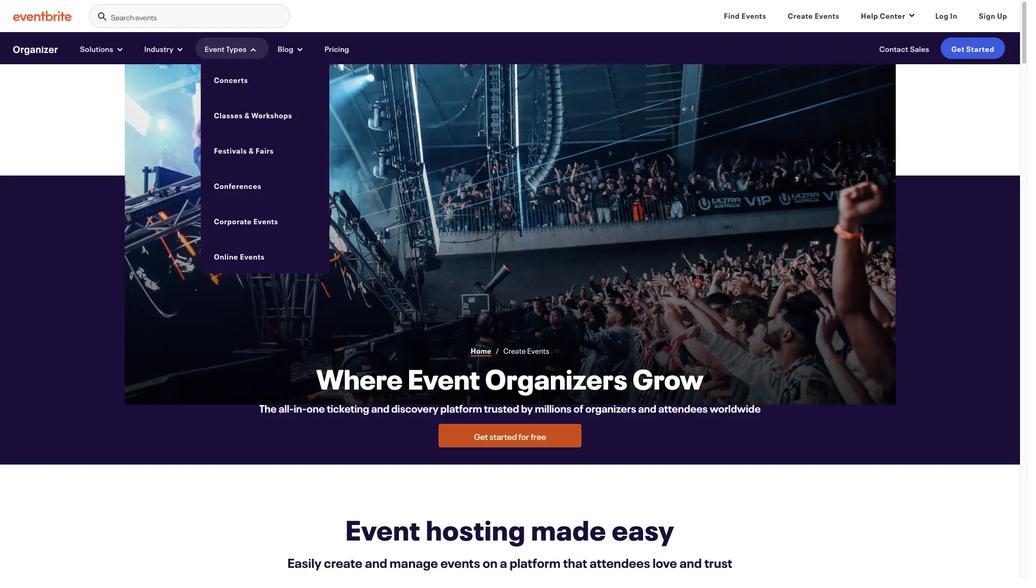 Task type: locate. For each thing, give the bounding box(es) containing it.
events for corporate events
[[254, 215, 278, 226]]

blog
[[278, 43, 294, 54]]

up
[[998, 10, 1008, 20]]

events right 'online'
[[240, 251, 265, 261]]

event
[[205, 43, 225, 54], [408, 361, 480, 398], [346, 512, 421, 549]]

1 horizontal spatial started
[[967, 43, 995, 54]]

concerts link
[[214, 70, 317, 88]]

0 horizontal spatial events
[[135, 11, 157, 22]]

made
[[532, 512, 607, 549]]

help
[[862, 10, 879, 20]]

1 vertical spatial create
[[504, 345, 526, 356]]

find events link
[[716, 4, 775, 26]]

get started for free button
[[439, 425, 582, 448]]

1 vertical spatial &
[[249, 144, 254, 155]]

create events
[[788, 10, 840, 20]]

submenu element
[[201, 62, 330, 274]]

events for create events
[[815, 10, 840, 20]]

events
[[135, 11, 157, 22], [441, 553, 481, 572]]

the
[[259, 400, 277, 416]]

events right corporate
[[254, 215, 278, 226]]

started inside secondary organizer element
[[967, 43, 995, 54]]

attendees inside home / create events where event organizers grow the all-in-one ticketing and discovery platform trusted by millions of organizers and attendees worldwide
[[659, 400, 708, 416]]

events up organizers
[[528, 345, 550, 356]]

create
[[324, 553, 363, 572]]

event up discovery
[[408, 361, 480, 398]]

0 vertical spatial events
[[135, 11, 157, 22]]

started for get
[[490, 430, 517, 443]]

create
[[788, 10, 814, 20], [504, 345, 526, 356]]

attendees down easy
[[590, 553, 651, 572]]

platform
[[441, 400, 482, 416], [510, 553, 561, 572]]

online events
[[214, 251, 265, 261]]

get
[[474, 430, 488, 443]]

event hosting made easy easily create and manage events on a platform that attendees love and trust
[[288, 512, 733, 572]]

attendees
[[659, 400, 708, 416], [590, 553, 651, 572]]

platform up get
[[441, 400, 482, 416]]

contact sales link
[[876, 38, 934, 59]]

home
[[471, 345, 492, 356]]

0 vertical spatial event
[[205, 43, 225, 54]]

events inside home / create events where event organizers grow the all-in-one ticketing and discovery platform trusted by millions of organizers and attendees worldwide
[[528, 345, 550, 356]]

1 vertical spatial events
[[441, 553, 481, 572]]

started right get
[[967, 43, 995, 54]]

events for online events
[[240, 251, 265, 261]]

corporate events link
[[214, 212, 317, 230]]

and
[[371, 400, 390, 416], [639, 400, 657, 416], [365, 553, 388, 572], [680, 553, 702, 572]]

event for types
[[205, 43, 225, 54]]

1 horizontal spatial attendees
[[659, 400, 708, 416]]

events inside "link"
[[240, 251, 265, 261]]

organizers
[[586, 400, 637, 416]]

log in
[[936, 10, 958, 20]]

millions
[[535, 400, 572, 416]]

2 vertical spatial event
[[346, 512, 421, 549]]

contact sales
[[880, 43, 930, 54]]

& right classes
[[245, 109, 250, 120]]

& left the fairs
[[249, 144, 254, 155]]

in-
[[294, 400, 307, 416]]

event up manage
[[346, 512, 421, 549]]

event left types
[[205, 43, 225, 54]]

types
[[226, 43, 247, 54]]

pricing
[[325, 43, 349, 54]]

of
[[574, 400, 584, 416]]

1 vertical spatial event
[[408, 361, 480, 398]]

0 vertical spatial started
[[967, 43, 995, 54]]

events left on
[[441, 553, 481, 572]]

trust
[[705, 553, 733, 572]]

attendees down the grow
[[659, 400, 708, 416]]

events inside event hosting made easy easily create and manage events on a platform that attendees love and trust
[[441, 553, 481, 572]]

0 vertical spatial attendees
[[659, 400, 708, 416]]

log
[[936, 10, 949, 20]]

events right search
[[135, 11, 157, 22]]

event inside secondary organizer element
[[205, 43, 225, 54]]

classes & workshops
[[214, 109, 292, 120]]

festivals
[[214, 144, 247, 155]]

1 horizontal spatial events
[[441, 553, 481, 572]]

0 horizontal spatial started
[[490, 430, 517, 443]]

sales
[[911, 43, 930, 54]]

1 horizontal spatial platform
[[510, 553, 561, 572]]

for
[[519, 430, 530, 443]]

trusted
[[484, 400, 520, 416]]

0 vertical spatial &
[[245, 109, 250, 120]]

where
[[317, 361, 403, 398]]

0 horizontal spatial create
[[504, 345, 526, 356]]

sign
[[980, 10, 996, 20]]

get started link
[[941, 38, 1006, 59]]

1 horizontal spatial create
[[788, 10, 814, 20]]

0 vertical spatial platform
[[441, 400, 482, 416]]

event for hosting
[[346, 512, 421, 549]]

0 horizontal spatial platform
[[441, 400, 482, 416]]

event inside event hosting made easy easily create and manage events on a platform that attendees love and trust
[[346, 512, 421, 549]]

events left help
[[815, 10, 840, 20]]

industry
[[145, 43, 174, 54]]

and right create
[[365, 553, 388, 572]]

search
[[111, 11, 134, 22]]

0 horizontal spatial attendees
[[590, 553, 651, 572]]

find events
[[724, 10, 767, 20]]

online events link
[[214, 247, 317, 265]]

grow
[[633, 361, 704, 398]]

1 vertical spatial started
[[490, 430, 517, 443]]

create events link
[[780, 4, 849, 26]]

home link
[[471, 345, 492, 357]]

platform right the a
[[510, 553, 561, 572]]

events
[[742, 10, 767, 20], [815, 10, 840, 20], [254, 215, 278, 226], [240, 251, 265, 261], [528, 345, 550, 356]]

one
[[307, 400, 325, 416]]

started inside button
[[490, 430, 517, 443]]

corporate events
[[214, 215, 278, 226]]

events inside button
[[135, 11, 157, 22]]

started
[[967, 43, 995, 54], [490, 430, 517, 443]]

and right love
[[680, 553, 702, 572]]

a
[[500, 553, 508, 572]]

all-
[[279, 400, 294, 416]]

1 vertical spatial platform
[[510, 553, 561, 572]]

home / create events where event organizers grow the all-in-one ticketing and discovery platform trusted by millions of organizers and attendees worldwide
[[259, 345, 761, 416]]

started left for
[[490, 430, 517, 443]]

&
[[245, 109, 250, 120], [249, 144, 254, 155]]

1 vertical spatial attendees
[[590, 553, 651, 572]]

events right find at the top right of page
[[742, 10, 767, 20]]



Task type: vqa. For each thing, say whether or not it's contained in the screenshot.
topmost Create
yes



Task type: describe. For each thing, give the bounding box(es) containing it.
festivals & fairs
[[214, 144, 274, 155]]

free
[[531, 430, 547, 443]]

get started for free link
[[439, 425, 582, 448]]

help center
[[862, 10, 906, 20]]

love
[[653, 553, 678, 572]]

search events button
[[89, 4, 290, 28]]

& for festivals
[[249, 144, 254, 155]]

concerts
[[214, 74, 248, 84]]

in
[[951, 10, 958, 20]]

conferences
[[214, 180, 262, 190]]

started for get
[[967, 43, 995, 54]]

and down the grow
[[639, 400, 657, 416]]

platform inside home / create events where event organizers grow the all-in-one ticketing and discovery platform trusted by millions of organizers and attendees worldwide
[[441, 400, 482, 416]]

conferences link
[[214, 176, 317, 195]]

platform inside event hosting made easy easily create and manage events on a platform that attendees love and trust
[[510, 553, 561, 572]]

event inside home / create events where event organizers grow the all-in-one ticketing and discovery platform trusted by millions of organizers and attendees worldwide
[[408, 361, 480, 398]]

sign up
[[980, 10, 1008, 20]]

find
[[724, 10, 740, 20]]

events for find events
[[742, 10, 767, 20]]

secondary organizer element
[[0, 32, 1021, 274]]

get started
[[952, 43, 995, 54]]

0 vertical spatial create
[[788, 10, 814, 20]]

get
[[952, 43, 965, 54]]

attendees inside event hosting made easy easily create and manage events on a platform that attendees love and trust
[[590, 553, 651, 572]]

discovery
[[392, 400, 439, 416]]

and right ticketing
[[371, 400, 390, 416]]

search events
[[111, 11, 157, 22]]

fairs
[[256, 144, 274, 155]]

ticketing
[[327, 400, 370, 416]]

/
[[496, 345, 499, 356]]

worldwide
[[710, 400, 761, 416]]

eventbrite image
[[13, 11, 72, 21]]

log in link
[[927, 4, 967, 26]]

online
[[214, 251, 238, 261]]

manage
[[390, 553, 438, 572]]

hosting
[[426, 512, 526, 549]]

event types
[[205, 43, 247, 54]]

& for classes
[[245, 109, 250, 120]]

by
[[522, 400, 533, 416]]

contact
[[880, 43, 909, 54]]

create inside home / create events where event organizers grow the all-in-one ticketing and discovery platform trusted by millions of organizers and attendees worldwide
[[504, 345, 526, 356]]

classes & workshops link
[[214, 106, 317, 124]]

festivals & fairs link
[[214, 141, 317, 159]]

classes
[[214, 109, 243, 120]]

corporate
[[214, 215, 252, 226]]

get started for free
[[474, 430, 547, 443]]

sign up link
[[971, 4, 1017, 26]]

organizer
[[13, 41, 58, 55]]

that
[[564, 553, 588, 572]]

solutions
[[80, 43, 113, 54]]

pricing link
[[321, 38, 353, 59]]

workshops
[[252, 109, 292, 120]]

easy
[[612, 512, 675, 549]]

easily
[[288, 553, 322, 572]]

center
[[881, 10, 906, 20]]

organizers
[[485, 361, 628, 398]]

on
[[483, 553, 498, 572]]



